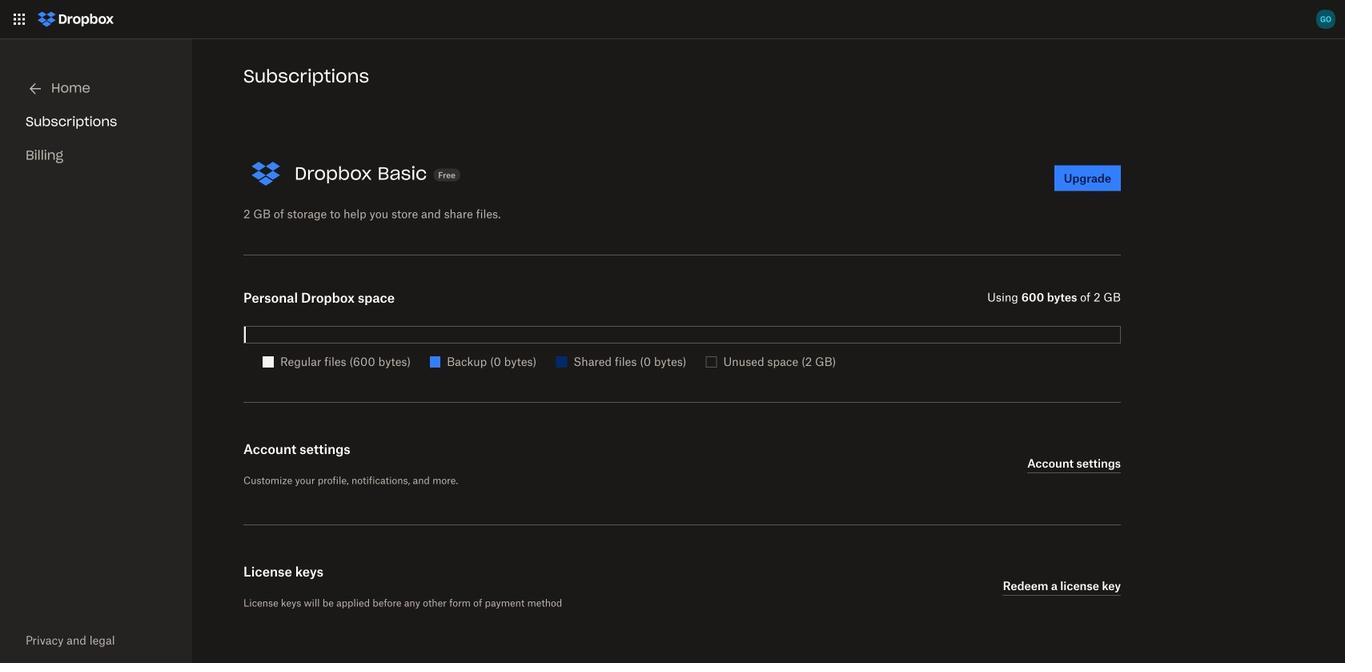 Task type: describe. For each thing, give the bounding box(es) containing it.
dropbox logo image
[[32, 6, 119, 32]]



Task type: vqa. For each thing, say whether or not it's contained in the screenshot.
tab list
no



